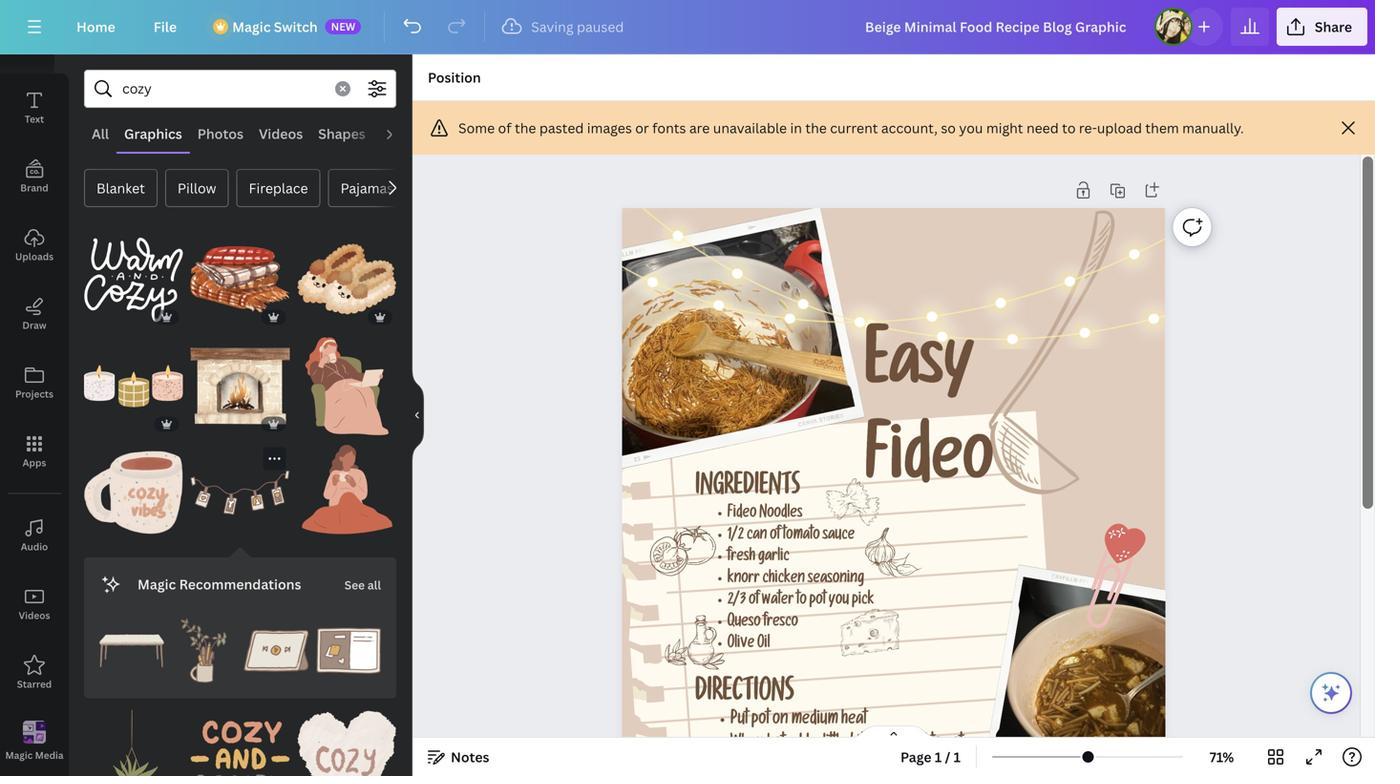 Task type: vqa. For each thing, say whether or not it's contained in the screenshot.
the bottommost Magic
yes



Task type: locate. For each thing, give the bounding box(es) containing it.
1 1 from the left
[[935, 748, 942, 767]]

saving paused status
[[493, 15, 634, 38]]

unavailable
[[713, 119, 787, 137]]

magic left media
[[5, 749, 33, 762]]

to left the re-
[[1062, 119, 1076, 137]]

0 horizontal spatial videos button
[[0, 570, 69, 639]]

blanket button
[[84, 169, 158, 207]]

1 horizontal spatial 1
[[954, 748, 961, 767]]

pot inside fideo noodles 1/2 can of tomato sauce fresh garlic knorr chicken seasoning 2/3 of water to pot you pick queso fresco olive oil
[[810, 594, 826, 610]]

0 vertical spatial pot
[[810, 594, 826, 610]]

2 vertical spatial magic
[[5, 749, 33, 762]]

1 vertical spatial audio
[[21, 541, 48, 554]]

apps button
[[0, 417, 69, 486]]

pot
[[810, 594, 826, 610], [752, 713, 770, 730], [945, 736, 963, 754]]

oil
[[914, 736, 928, 754]]

2 the from the left
[[806, 119, 827, 137]]

the
[[515, 119, 536, 137], [806, 119, 827, 137]]

knorr
[[728, 572, 760, 588]]

2 vertical spatial pot
[[945, 736, 963, 754]]

videos button
[[251, 116, 311, 152], [0, 570, 69, 639]]

saving paused
[[531, 18, 624, 36]]

1 horizontal spatial to
[[931, 736, 942, 754]]

fideo inside fideo noodles 1/2 can of tomato sauce fresh garlic knorr chicken seasoning 2/3 of water to pot you pick queso fresco olive oil
[[728, 507, 757, 523]]

videos up fireplace
[[259, 125, 303, 143]]

71% button
[[1191, 742, 1253, 773]]

magic
[[232, 18, 271, 36], [138, 576, 176, 594], [5, 749, 33, 762]]

draw button
[[0, 280, 69, 349]]

audio down apps
[[21, 541, 48, 554]]

2 1 from the left
[[954, 748, 961, 767]]

brand button
[[0, 142, 69, 211]]

1 vertical spatial fideo
[[728, 507, 757, 523]]

notes button
[[420, 742, 497, 773]]

pick
[[852, 594, 875, 610]]

hide image
[[412, 370, 424, 461]]

2 horizontal spatial to
[[1062, 119, 1076, 137]]

simple cute study full shot ipad image
[[244, 619, 309, 684]]

to right oil
[[931, 736, 942, 754]]

1 horizontal spatial fideo
[[865, 432, 994, 503]]

1 vertical spatial magic
[[138, 576, 176, 594]]

71%
[[1210, 748, 1235, 767]]

all button
[[84, 116, 117, 152]]

starred button
[[0, 639, 69, 708]]

of right some
[[498, 119, 512, 137]]

pajamas button
[[328, 169, 406, 207]]

magic inside main menu bar
[[232, 18, 271, 36]]

you right so
[[959, 119, 983, 137]]

1 vertical spatial videos
[[19, 609, 50, 622]]

videos button up the starred
[[0, 570, 69, 639]]

paused
[[577, 18, 624, 36]]

the right in
[[806, 119, 827, 137]]

0 vertical spatial videos button
[[251, 116, 311, 152]]

/
[[945, 748, 951, 767]]

see all button
[[343, 566, 383, 604]]

0 horizontal spatial fideo
[[728, 507, 757, 523]]

home link
[[61, 8, 131, 46]]

audio button right shapes
[[373, 116, 427, 152]]

of right 'bit'
[[867, 736, 879, 754]]

of right 2/3
[[749, 594, 760, 610]]

magic for magic media
[[5, 749, 33, 762]]

file
[[154, 18, 177, 36]]

1 horizontal spatial magic
[[138, 576, 176, 594]]

fireplace
[[249, 179, 308, 197]]

put
[[731, 713, 749, 730]]

fonts
[[653, 119, 686, 137]]

can
[[747, 529, 768, 545]]

1 horizontal spatial pot
[[810, 594, 826, 610]]

0 horizontal spatial the
[[515, 119, 536, 137]]

0 horizontal spatial you
[[829, 594, 850, 610]]

0 horizontal spatial 1
[[935, 748, 942, 767]]

0 horizontal spatial magic
[[5, 749, 33, 762]]

magic for magic recommendations
[[138, 576, 176, 594]]

audio right shapes
[[381, 125, 419, 143]]

of inside put pot on medium heat when hot add a little bit of olive oil to pot
[[867, 736, 879, 754]]

1 horizontal spatial audio button
[[373, 116, 427, 152]]

brand
[[20, 182, 48, 194]]

some
[[459, 119, 495, 137]]

graphics
[[124, 125, 182, 143]]

audio button
[[373, 116, 427, 152], [0, 502, 69, 570]]

1 horizontal spatial the
[[806, 119, 827, 137]]

projects
[[15, 388, 54, 401]]

queso
[[728, 616, 761, 632]]

canva assistant image
[[1320, 682, 1343, 705]]

1 vertical spatial to
[[797, 594, 807, 610]]

file button
[[138, 8, 192, 46]]

videos up starred button
[[19, 609, 50, 622]]

current
[[830, 119, 878, 137]]

1 vertical spatial videos button
[[0, 570, 69, 639]]

2 vertical spatial to
[[931, 736, 942, 754]]

pot left on
[[752, 713, 770, 730]]

0 horizontal spatial to
[[797, 594, 807, 610]]

hot
[[767, 736, 785, 754]]

0 horizontal spatial videos
[[19, 609, 50, 622]]

draw
[[22, 319, 46, 332]]

in
[[790, 119, 802, 137]]

magic for magic switch
[[232, 18, 271, 36]]

1 horizontal spatial you
[[959, 119, 983, 137]]

projects button
[[0, 349, 69, 417]]

garlic
[[758, 550, 790, 567]]

videos
[[259, 125, 303, 143], [19, 609, 50, 622]]

0 horizontal spatial audio
[[21, 541, 48, 554]]

1 vertical spatial you
[[829, 594, 850, 610]]

pillow button
[[165, 169, 229, 207]]

notes
[[451, 748, 490, 767]]

0 vertical spatial audio button
[[373, 116, 427, 152]]

some of the pasted images or fonts are unavailable in the current account, so you might need to re-upload them manually.
[[459, 119, 1244, 137]]

heart shaped cozy lettering image
[[297, 710, 396, 777]]

share button
[[1277, 8, 1368, 46]]

audio
[[381, 125, 419, 143], [21, 541, 48, 554]]

photos
[[198, 125, 244, 143]]

to right 'water' at the bottom right of page
[[797, 594, 807, 610]]

1 left /
[[935, 748, 942, 767]]

re-
[[1079, 119, 1097, 137]]

seasoning
[[808, 572, 865, 588]]

pot down seasoning
[[810, 594, 826, 610]]

tomato
[[783, 529, 820, 545]]

1 right /
[[954, 748, 961, 767]]

home
[[76, 18, 115, 36]]

of
[[498, 119, 512, 137], [770, 529, 781, 545], [749, 594, 760, 610], [867, 736, 879, 754]]

you down seasoning
[[829, 594, 850, 610]]

cozy coffee mug image
[[84, 444, 183, 543]]

magic left switch
[[232, 18, 271, 36]]

to
[[1062, 119, 1076, 137], [797, 594, 807, 610], [931, 736, 942, 754]]

videos button up fireplace
[[251, 116, 311, 152]]

medium
[[792, 713, 839, 730]]

0 vertical spatial fideo
[[865, 432, 994, 503]]

0 vertical spatial magic
[[232, 18, 271, 36]]

noodles
[[760, 507, 803, 523]]

1 horizontal spatial videos
[[259, 125, 303, 143]]

group
[[84, 230, 183, 329], [191, 230, 290, 329], [297, 230, 396, 329], [84, 325, 183, 436], [191, 325, 290, 436], [297, 325, 396, 436], [84, 432, 183, 543], [297, 432, 396, 543], [191, 444, 290, 543], [172, 608, 236, 684], [244, 608, 309, 684], [316, 608, 381, 684], [99, 619, 164, 684], [191, 699, 290, 777], [297, 699, 396, 777], [84, 710, 183, 777]]

0 horizontal spatial pot
[[752, 713, 770, 730]]

1 vertical spatial pot
[[752, 713, 770, 730]]

1 horizontal spatial audio
[[381, 125, 419, 143]]

magic switch
[[232, 18, 318, 36]]

1 vertical spatial audio button
[[0, 502, 69, 570]]

0 horizontal spatial audio button
[[0, 502, 69, 570]]

simple cute study full shot table image
[[99, 619, 164, 684]]

need
[[1027, 119, 1059, 137]]

the left the pasted
[[515, 119, 536, 137]]

1
[[935, 748, 942, 767], [954, 748, 961, 767]]

hanging plant illustration image
[[84, 710, 183, 777]]

you
[[959, 119, 983, 137], [829, 594, 850, 610]]

account,
[[882, 119, 938, 137]]

a
[[813, 736, 820, 754]]

magic inside 'button'
[[5, 749, 33, 762]]

pot right oil
[[945, 736, 963, 754]]

magic up simple cute study full shot table image
[[138, 576, 176, 594]]

2 horizontal spatial magic
[[232, 18, 271, 36]]

audio button down apps
[[0, 502, 69, 570]]



Task type: describe. For each thing, give the bounding box(es) containing it.
all
[[92, 125, 109, 143]]

0 vertical spatial videos
[[259, 125, 303, 143]]

minimal organic girl drinking tea image
[[297, 444, 396, 543]]

position
[[428, 68, 481, 86]]

are
[[690, 119, 710, 137]]

apps
[[23, 457, 46, 470]]

fideo noodles 1/2 can of tomato sauce fresh garlic knorr chicken seasoning 2/3 of water to pot you pick queso fresco olive oil
[[728, 507, 875, 654]]

elements button
[[0, 5, 69, 74]]

see all
[[345, 577, 381, 593]]

so
[[941, 119, 956, 137]]

saving
[[531, 18, 574, 36]]

pasted
[[540, 119, 584, 137]]

add
[[788, 736, 810, 754]]

page 1 / 1
[[901, 748, 961, 767]]

fideo for fideo noodles 1/2 can of tomato sauce fresh garlic knorr chicken seasoning 2/3 of water to pot you pick queso fresco olive oil
[[728, 507, 757, 523]]

simple cute study full shot whiteboard image
[[316, 619, 381, 684]]

blanket
[[96, 179, 145, 197]]

Search elements search field
[[122, 71, 324, 107]]

you inside fideo noodles 1/2 can of tomato sauce fresh garlic knorr chicken seasoning 2/3 of water to pot you pick queso fresco olive oil
[[829, 594, 850, 610]]

1 horizontal spatial videos button
[[251, 116, 311, 152]]

sauce
[[823, 529, 855, 545]]

water
[[762, 594, 794, 610]]

text
[[25, 113, 44, 126]]

0 vertical spatial you
[[959, 119, 983, 137]]

fireplace button
[[236, 169, 321, 207]]

magic media button
[[0, 708, 69, 777]]

olive
[[728, 637, 755, 654]]

farfalle pasta illustration image
[[826, 479, 880, 526]]

share
[[1315, 18, 1353, 36]]

scented wax candles image
[[84, 337, 183, 436]]

shapes button
[[311, 116, 373, 152]]

photos button
[[190, 116, 251, 152]]

recommendations
[[179, 576, 301, 594]]

switch
[[274, 18, 318, 36]]

warm indoor slippers image
[[297, 230, 396, 329]]

laddle icon image
[[927, 204, 1226, 518]]

olive oil hand drawn image
[[665, 616, 726, 670]]

easy
[[865, 337, 974, 408]]

elements
[[13, 44, 56, 57]]

magic recommendations
[[138, 576, 301, 594]]

to inside put pot on medium heat when hot add a little bit of olive oil to pot
[[931, 736, 942, 754]]

graphics button
[[117, 116, 190, 152]]

1 the from the left
[[515, 119, 536, 137]]

see
[[345, 577, 365, 593]]

images
[[587, 119, 632, 137]]

cozy and comfy lettering image
[[191, 710, 290, 777]]

chicken
[[763, 572, 805, 588]]

2 horizontal spatial pot
[[945, 736, 963, 754]]

fresh
[[728, 550, 756, 567]]

all
[[368, 577, 381, 593]]

new
[[331, 19, 356, 33]]

ingredients
[[696, 476, 800, 503]]

when
[[731, 736, 765, 754]]

0 vertical spatial to
[[1062, 119, 1076, 137]]

fideo for fideo
[[865, 432, 994, 503]]

position button
[[420, 62, 489, 93]]

little
[[823, 736, 847, 754]]

1/2
[[728, 529, 744, 545]]

shapes
[[318, 125, 366, 143]]

olive
[[882, 736, 911, 754]]

uploads
[[15, 250, 54, 263]]

of right "can"
[[770, 529, 781, 545]]

bit
[[850, 736, 864, 754]]

simple cute study full shot pens image
[[172, 619, 236, 684]]

2/3
[[728, 594, 746, 610]]

main menu bar
[[0, 0, 1376, 54]]

Design title text field
[[850, 8, 1147, 46]]

watercolor cozy blankets image
[[191, 230, 290, 329]]

heat
[[842, 713, 867, 730]]

text button
[[0, 74, 69, 142]]

simple cute study full shot polaroids image
[[191, 444, 290, 543]]

show pages image
[[848, 725, 940, 740]]

media
[[35, 749, 64, 762]]

uploads button
[[0, 211, 69, 280]]

fresco
[[764, 616, 799, 632]]

to inside fideo noodles 1/2 can of tomato sauce fresh garlic knorr chicken seasoning 2/3 of water to pot you pick queso fresco olive oil
[[797, 594, 807, 610]]

pajamas
[[341, 179, 394, 197]]

watercolor fireplace illustration image
[[191, 337, 290, 436]]

0 vertical spatial audio
[[381, 125, 419, 143]]

manually.
[[1183, 119, 1244, 137]]

on
[[773, 713, 789, 730]]

might
[[987, 119, 1024, 137]]

magic media
[[5, 749, 64, 762]]

pillow
[[178, 179, 216, 197]]

or
[[635, 119, 649, 137]]

oil
[[758, 637, 771, 654]]

put pot on medium heat when hot add a little bit of olive oil to pot
[[731, 713, 963, 754]]

directions
[[696, 682, 795, 711]]

minimal organic girl watching a movie image
[[297, 337, 396, 436]]

upload
[[1097, 119, 1142, 137]]



